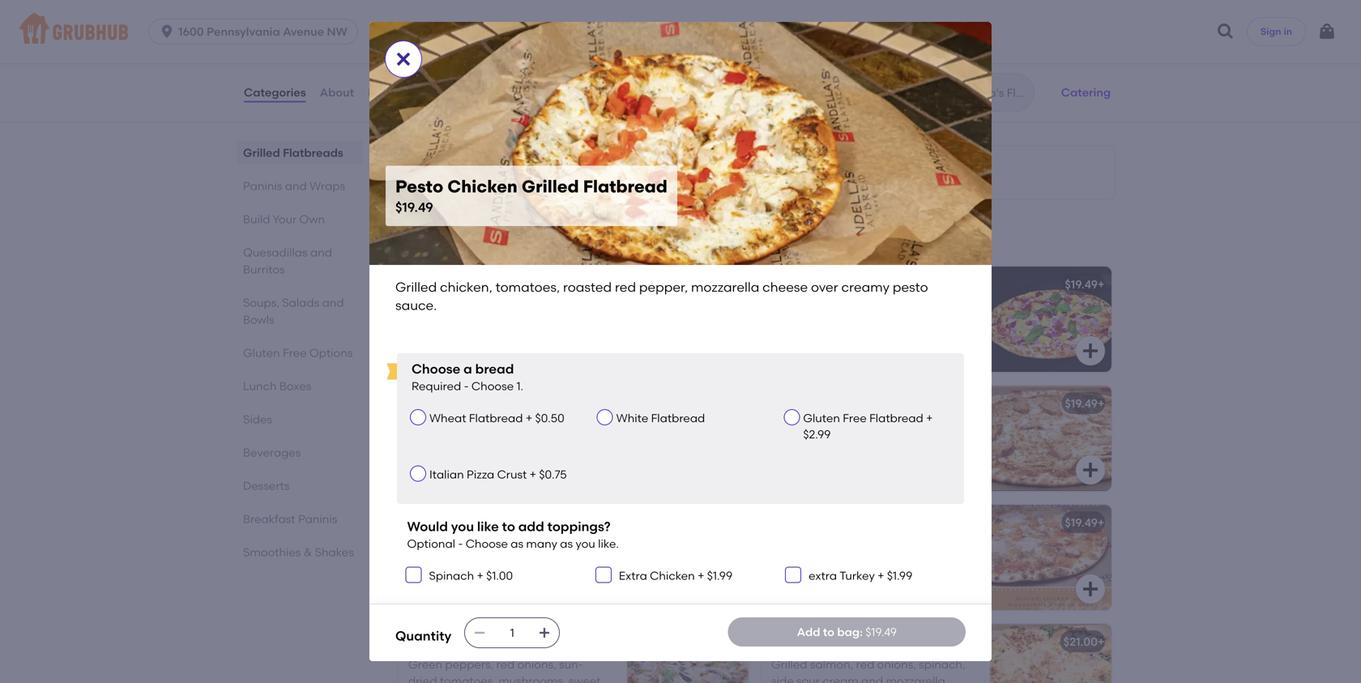 Task type: locate. For each thing, give the bounding box(es) containing it.
creamy
[[842, 279, 890, 295], [409, 453, 451, 466]]

0 horizontal spatial spinach,
[[556, 10, 603, 24]]

1 horizontal spatial sour
[[797, 675, 820, 683]]

red
[[493, 10, 512, 24], [615, 279, 636, 295], [409, 436, 427, 450], [490, 555, 508, 569], [562, 555, 581, 569], [497, 658, 515, 672], [857, 658, 875, 672]]

onions, inside green peppers, red onions, sun- dried tomatoes, mushrooms, swee
[[518, 658, 557, 672]]

tomatoes, up tomato
[[496, 279, 560, 295]]

svg image inside 1600 pennsylvania avenue nw button
[[159, 24, 175, 40]]

$1.00
[[487, 569, 513, 583]]

grilled chicken, mozzarella cheese over brazilian sauce.
[[772, 420, 961, 450]]

0 vertical spatial $19.49 +
[[1066, 278, 1105, 291]]

0 vertical spatial pesto
[[396, 176, 444, 197]]

1600 pennsylvania avenue nw
[[178, 25, 348, 39]]

0 vertical spatial -
[[464, 379, 469, 393]]

pesto down "required"
[[409, 397, 440, 411]]

$19.49 inside pesto chicken grilled flatbread $19.49
[[396, 199, 433, 215]]

2 pepperoni from the top
[[409, 301, 465, 314]]

pesto
[[893, 279, 929, 295], [453, 453, 484, 466]]

0 horizontal spatial as
[[511, 537, 524, 551]]

sides
[[243, 413, 272, 426]]

1 horizontal spatial $1.99
[[888, 569, 913, 583]]

0 vertical spatial catering
[[1062, 85, 1111, 99]]

quesadillas and burritos
[[243, 246, 332, 276]]

chicken for pesto chicken grilled flatbread
[[442, 397, 488, 411]]

to right like
[[502, 519, 516, 535]]

onions, up chipotle
[[515, 10, 554, 24]]

tomatoes, down confetti
[[440, 675, 496, 683]]

you
[[451, 519, 474, 535], [576, 537, 596, 551]]

green peppers, red onions, sun- dried tomatoes, mushrooms, swee
[[409, 658, 607, 683]]

1 horizontal spatial a
[[481, 154, 489, 168]]

side down salmon
[[772, 675, 794, 683]]

breakfast paninis
[[243, 512, 338, 526]]

soups, salads and bowls
[[243, 296, 344, 327]]

chicken, up slices
[[440, 279, 493, 295]]

onions, for grilled salmon, red onions, spinach, side sour cream and mozzarell
[[878, 658, 917, 672]]

chicken up the wheat
[[442, 397, 488, 411]]

chicken
[[448, 176, 518, 197], [442, 397, 488, 411], [823, 397, 869, 411], [650, 569, 695, 583]]

onions, inside 'grilled salmon, red onions, spinach, side sour cream and mozzarella cheese over chipotle sauce.'
[[515, 10, 554, 24]]

mozzarella inside pepperoni slices and mozzarella cheese over zesty tomato sauce.
[[525, 301, 584, 314]]

like.
[[598, 537, 619, 551]]

add to bag: $19.49
[[797, 625, 897, 639]]

gluten free flatbread + $2.99
[[804, 411, 933, 442]]

2 $18.75 from the top
[[702, 635, 735, 649]]

0 vertical spatial pesto
[[893, 279, 929, 295]]

1 horizontal spatial salmon,
[[811, 658, 854, 672]]

0 horizontal spatial to
[[502, 519, 516, 535]]

smoothies & shakes
[[243, 546, 354, 559]]

0 horizontal spatial side
[[409, 27, 431, 40]]

0 horizontal spatial sour
[[434, 27, 457, 40]]

onions, down the olives,
[[409, 572, 448, 586]]

sign in
[[1261, 25, 1293, 37]]

free down brazilian chicken grilled flatbread
[[843, 411, 867, 425]]

side inside 'grilled salmon, red onions, spinach, side sour cream and mozzarella cheese over chipotle sauce.'
[[409, 27, 431, 40]]

work
[[492, 154, 518, 168]]

0 horizontal spatial $1.99
[[708, 569, 733, 583]]

cream up chipotle
[[460, 27, 496, 40]]

roasted inside crispy bacon, mushroom, black olives, roasted red peppers, red onions, mozzarella cheese over signature brazilian sauce.
[[445, 555, 487, 569]]

pesto inside pesto chicken grilled flatbread $19.49
[[396, 176, 444, 197]]

white flatbread
[[617, 411, 705, 425]]

$0.75
[[539, 468, 567, 482]]

0 vertical spatial side
[[409, 27, 431, 40]]

side up the 'reviews'
[[409, 27, 431, 40]]

1 horizontal spatial you
[[576, 537, 596, 551]]

0 vertical spatial a
[[481, 154, 489, 168]]

choose down like
[[466, 537, 508, 551]]

grilled flatbreads up the paninis and wraps
[[243, 146, 344, 160]]

0 horizontal spatial you
[[451, 519, 474, 535]]

reviews
[[368, 85, 413, 99]]

1 horizontal spatial peppers,
[[511, 555, 559, 569]]

avenue
[[283, 25, 324, 39]]

0 vertical spatial peppers,
[[511, 555, 559, 569]]

brazilian bacon grilled flatbread image
[[627, 505, 749, 610]]

1 horizontal spatial side
[[772, 675, 794, 683]]

pepperoni inside pepperoni slices and mozzarella cheese over zesty tomato sauce.
[[409, 301, 465, 314]]

peppers, down the many
[[511, 555, 559, 569]]

spinach, inside 'grilled salmon, red onions, spinach, side sour cream and mozzarell'
[[919, 658, 966, 672]]

tomatoes, down pesto chicken grilled flatbread
[[496, 420, 552, 434]]

chicken inside pesto chicken grilled flatbread $19.49
[[448, 176, 518, 197]]

sauce. inside pepperoni slices and mozzarella cheese over zesty tomato sauce.
[[551, 317, 587, 331]]

0 vertical spatial sour
[[434, 27, 457, 40]]

0 vertical spatial flatbreads
[[283, 146, 344, 160]]

spinach,
[[556, 10, 603, 24], [919, 658, 966, 672]]

lunch
[[243, 379, 277, 393]]

choose up "required"
[[412, 361, 461, 377]]

in
[[1284, 25, 1293, 37]]

free
[[283, 346, 307, 360], [843, 411, 867, 425]]

as
[[511, 537, 524, 551], [560, 537, 573, 551]]

0 vertical spatial salmon,
[[447, 10, 491, 24]]

desserts
[[243, 479, 290, 493]]

quesadillas
[[243, 246, 308, 259]]

onions,
[[515, 10, 554, 24], [409, 572, 448, 586], [518, 658, 557, 672], [878, 658, 917, 672]]

1 horizontal spatial pepper,
[[640, 279, 688, 295]]

1 vertical spatial salmon,
[[811, 658, 854, 672]]

black
[[552, 539, 583, 553]]

1 vertical spatial catering
[[399, 118, 475, 139]]

0 vertical spatial free
[[283, 346, 307, 360]]

$18.75 left salmon
[[702, 635, 735, 649]]

bag:
[[838, 625, 863, 639]]

0 horizontal spatial a
[[464, 361, 472, 377]]

1 $19.49 + from the top
[[1066, 278, 1105, 291]]

free up boxes
[[283, 346, 307, 360]]

0 vertical spatial choose
[[412, 361, 461, 377]]

$18.75 +
[[702, 278, 742, 291], [702, 635, 742, 649]]

chicken, inside grilled chicken, mozzarella cheese over brazilian sauce.
[[811, 420, 856, 434]]

would you like to add toppings? optional - choose as many as you like.
[[407, 519, 619, 551]]

and down own
[[310, 246, 332, 259]]

pesto chicken grilled flatbread image
[[627, 386, 749, 491]]

svg image
[[1318, 22, 1338, 41], [394, 49, 413, 69], [1081, 460, 1101, 480], [409, 570, 419, 580], [599, 570, 609, 580], [718, 580, 738, 599], [1081, 580, 1101, 599], [538, 627, 551, 640]]

sauce. right chipotle
[[525, 43, 561, 57]]

build
[[243, 212, 270, 226]]

1 vertical spatial grilled chicken, tomatoes, roasted red pepper, mozzarella cheese over creamy pesto sauce.
[[409, 420, 603, 466]]

side inside 'grilled salmon, red onions, spinach, side sour cream and mozzarell'
[[772, 675, 794, 683]]

flatbreads up pepperoni grilled flatbread
[[457, 229, 550, 249]]

salmon grilled flatbread image
[[627, 0, 749, 82], [991, 624, 1112, 683]]

reviews button
[[367, 63, 414, 122]]

categories
[[244, 85, 306, 99]]

sauce. right tomato
[[551, 317, 587, 331]]

0 vertical spatial gluten
[[243, 346, 280, 360]]

0 horizontal spatial flatbreads
[[283, 146, 344, 160]]

pepperoni up pepperoni slices and mozzarella cheese over zesty tomato sauce.
[[409, 278, 466, 291]]

and up tomato
[[500, 301, 522, 314]]

green
[[409, 658, 443, 672]]

$19.49 + for brazilian chicken grilled flatbread
[[1066, 397, 1105, 411]]

1 vertical spatial gluten
[[804, 411, 841, 425]]

0 vertical spatial salmon grilled flatbread image
[[627, 0, 749, 82]]

salmon,
[[447, 10, 491, 24], [811, 658, 854, 672]]

1 vertical spatial flatbreads
[[457, 229, 550, 249]]

chicken, down brazilian chicken grilled flatbread
[[811, 420, 856, 434]]

0 vertical spatial grilled flatbreads
[[243, 146, 344, 160]]

pepperoni left slices
[[409, 301, 465, 314]]

1 horizontal spatial cream
[[823, 675, 859, 683]]

buffalo
[[772, 539, 811, 553]]

0 vertical spatial you
[[451, 519, 474, 535]]

0 horizontal spatial salmon grilled flatbread image
[[627, 0, 749, 82]]

1 horizontal spatial gluten
[[804, 411, 841, 425]]

build your own
[[243, 212, 325, 226]]

crust
[[497, 468, 527, 482]]

0 vertical spatial pepper,
[[640, 279, 688, 295]]

1 vertical spatial -
[[458, 537, 463, 551]]

mozzarella
[[523, 27, 583, 40], [691, 279, 760, 295], [525, 301, 584, 314], [859, 420, 918, 434], [475, 436, 534, 450], [772, 555, 831, 569], [450, 572, 510, 586]]

you up 'bacon,'
[[451, 519, 474, 535]]

$19.49 + for hawaiian grilled flatbread
[[1066, 278, 1105, 291]]

2 vertical spatial roasted
[[445, 555, 487, 569]]

grilled flatbreads up pepperoni grilled flatbread
[[396, 229, 550, 249]]

2 vertical spatial tomatoes,
[[440, 675, 496, 683]]

cream for grilled salmon, red onions, spinach, side sour cream and mozzarell
[[823, 675, 859, 683]]

salmon, up chipotle
[[447, 10, 491, 24]]

$21.00 +
[[1064, 635, 1105, 649]]

2 vertical spatial catering
[[453, 174, 503, 188]]

0 vertical spatial roasted
[[563, 279, 612, 295]]

onions, inside crispy bacon, mushroom, black olives, roasted red peppers, red onions, mozzarella cheese over signature brazilian sauce.
[[409, 572, 448, 586]]

chicken up gluten free flatbread + $2.99
[[823, 397, 869, 411]]

side
[[409, 27, 431, 40], [772, 675, 794, 683]]

1 vertical spatial pepper,
[[430, 436, 472, 450]]

over inside crispy bacon, mushroom, black olives, roasted red peppers, red onions, mozzarella cheese over signature brazilian sauce.
[[555, 572, 578, 586]]

1 pepperoni from the top
[[409, 278, 466, 291]]

and right grilled
[[937, 539, 959, 553]]

+
[[735, 278, 742, 291], [1098, 278, 1105, 291], [1098, 397, 1105, 411], [526, 411, 533, 425], [927, 411, 933, 425], [530, 468, 537, 482], [1098, 516, 1105, 530], [477, 569, 484, 583], [698, 569, 705, 583], [878, 569, 885, 583], [735, 635, 742, 649], [1098, 635, 1105, 649]]

peppers,
[[511, 555, 559, 569], [445, 658, 494, 672]]

1 vertical spatial roasted
[[554, 420, 597, 434]]

1 horizontal spatial to
[[824, 625, 835, 639]]

0 vertical spatial to
[[502, 519, 516, 535]]

flatbread inside gluten free flatbread + $2.99
[[870, 411, 924, 425]]

grilled salmon, red onions, spinach, side sour cream and mozzarella cheese over chipotle sauce. button
[[399, 0, 749, 82]]

svg image
[[1217, 22, 1236, 41], [159, 24, 175, 40], [718, 51, 738, 70], [718, 341, 738, 361], [1081, 341, 1101, 361], [789, 570, 799, 580], [474, 627, 487, 640]]

peppers, down confetti
[[445, 658, 494, 672]]

and right salads
[[322, 296, 344, 310]]

to inside would you like to add toppings? optional - choose as many as you like.
[[502, 519, 516, 535]]

onions, inside 'grilled salmon, red onions, spinach, side sour cream and mozzarell'
[[878, 658, 917, 672]]

onions, down the add to bag: $19.49
[[878, 658, 917, 672]]

mozzarella inside buffalo sauce, grilled chicken, and mozzarella cheese.
[[772, 555, 831, 569]]

white
[[617, 411, 649, 425]]

gluten
[[243, 346, 280, 360], [804, 411, 841, 425]]

onions, for green peppers, red onions, sun- dried tomatoes, mushrooms, swee
[[518, 658, 557, 672]]

1 vertical spatial a
[[464, 361, 472, 377]]

2 $1.99 from the left
[[888, 569, 913, 583]]

0 horizontal spatial peppers,
[[445, 658, 494, 672]]

and inside 'grilled salmon, red onions, spinach, side sour cream and mozzarell'
[[862, 675, 884, 683]]

buffalo chicken flatbread image
[[991, 505, 1112, 610]]

salmon, inside 'grilled salmon, red onions, spinach, side sour cream and mozzarella cheese over chipotle sauce.'
[[447, 10, 491, 24]]

try our catering menu button
[[405, 163, 544, 199]]

pesto chicken grilled flatbread
[[409, 397, 586, 411]]

free inside gluten free flatbread + $2.99
[[843, 411, 867, 425]]

grilled salmon, red onions, spinach, side sour cream and mozzarella cheese over chipotle sauce.
[[409, 10, 603, 57]]

ordering for a work event? try our catering menu
[[412, 154, 557, 188]]

pesto down ordering
[[396, 176, 444, 197]]

onions, for grilled salmon, red onions, spinach, side sour cream and mozzarella cheese over chipotle sauce.
[[515, 10, 554, 24]]

1 $1.99 from the left
[[708, 569, 733, 583]]

1 horizontal spatial -
[[464, 379, 469, 393]]

$21.00
[[1064, 635, 1098, 649]]

for
[[464, 154, 479, 168]]

gluten for gluten free flatbread + $2.99
[[804, 411, 841, 425]]

choose inside would you like to add toppings? optional - choose as many as you like.
[[466, 537, 508, 551]]

sauce,
[[813, 539, 850, 553]]

cream inside 'grilled salmon, red onions, spinach, side sour cream and mozzarella cheese over chipotle sauce.'
[[460, 27, 496, 40]]

gluten up lunch
[[243, 346, 280, 360]]

1 vertical spatial spinach,
[[919, 658, 966, 672]]

brazilian inside grilled chicken, mozzarella cheese over brazilian sauce.
[[798, 436, 845, 450]]

0 horizontal spatial salmon,
[[447, 10, 491, 24]]

spinach
[[429, 569, 474, 583]]

red inside 'grilled salmon, red onions, spinach, side sour cream and mozzarella cheese over chipotle sauce.'
[[493, 10, 512, 24]]

1 horizontal spatial paninis
[[298, 512, 338, 526]]

to
[[502, 519, 516, 535], [824, 625, 835, 639]]

brazilian down $1.00
[[463, 588, 510, 602]]

0 vertical spatial cream
[[460, 27, 496, 40]]

0 horizontal spatial cream
[[460, 27, 496, 40]]

as down toppings?
[[560, 537, 573, 551]]

red inside 'grilled salmon, red onions, spinach, side sour cream and mozzarell'
[[857, 658, 875, 672]]

grilled inside 'grilled salmon, red onions, spinach, side sour cream and mozzarella cheese over chipotle sauce.'
[[409, 10, 445, 24]]

onions, up mushrooms,
[[518, 658, 557, 672]]

0 vertical spatial pepperoni
[[409, 278, 466, 291]]

cream down salmon grilled flatbread at right
[[823, 675, 859, 683]]

Search Sandella's Flatbread Cafe search field
[[905, 85, 1029, 101]]

2 as from the left
[[560, 537, 573, 551]]

pepperoni slices and mozzarella cheese over zesty tomato sauce.
[[409, 301, 587, 331]]

chicken right extra
[[650, 569, 695, 583]]

- inside choose a bread required - choose 1.
[[464, 379, 469, 393]]

chicken for pesto chicken grilled flatbread $19.49
[[448, 176, 518, 197]]

mozzarella inside 'grilled salmon, red onions, spinach, side sour cream and mozzarella cheese over chipotle sauce.'
[[523, 27, 583, 40]]

free for options
[[283, 346, 307, 360]]

over
[[451, 43, 475, 57], [812, 279, 839, 295], [451, 317, 475, 331], [579, 436, 603, 450], [772, 436, 795, 450], [555, 572, 578, 586]]

pepperoni grilled flatbread image
[[627, 267, 749, 372]]

and
[[499, 27, 521, 40], [285, 179, 307, 193], [310, 246, 332, 259], [322, 296, 344, 310], [500, 301, 522, 314], [937, 539, 959, 553], [862, 675, 884, 683]]

1 vertical spatial $18.75 +
[[702, 635, 742, 649]]

1 vertical spatial peppers,
[[445, 658, 494, 672]]

$18.75 + left salmon
[[702, 635, 742, 649]]

1 vertical spatial choose
[[472, 379, 514, 393]]

1 vertical spatial sour
[[797, 675, 820, 683]]

gluten free options
[[243, 346, 353, 360]]

beverages
[[243, 446, 301, 460]]

0 vertical spatial $18.75 +
[[702, 278, 742, 291]]

paninis up build
[[243, 179, 282, 193]]

extra
[[809, 569, 837, 583]]

2 $19.49 + from the top
[[1066, 397, 1105, 411]]

$18.75 for pepperoni slices and mozzarella cheese over zesty tomato sauce.
[[702, 278, 735, 291]]

sauce. inside grilled chicken, mozzarella cheese over brazilian sauce.
[[848, 436, 884, 450]]

flatbread
[[583, 176, 668, 197], [508, 278, 563, 291], [868, 278, 923, 291], [531, 397, 586, 411], [911, 397, 966, 411], [469, 411, 523, 425], [652, 411, 705, 425], [870, 411, 924, 425], [538, 516, 593, 530], [557, 635, 612, 649], [856, 635, 911, 649]]

2 vertical spatial choose
[[466, 537, 508, 551]]

$18.75 + for pepperoni slices and mozzarella cheese over zesty tomato sauce.
[[702, 278, 742, 291]]

1 horizontal spatial grilled flatbreads
[[396, 229, 550, 249]]

paninis and wraps
[[243, 179, 345, 193]]

peppers, inside green peppers, red onions, sun- dried tomatoes, mushrooms, swee
[[445, 658, 494, 672]]

grilled chicken, tomatoes, roasted red pepper, mozzarella cheese over creamy pesto sauce.
[[396, 279, 932, 313], [409, 420, 603, 466]]

a left bread
[[464, 361, 472, 377]]

chicken for brazilian chicken grilled flatbread
[[823, 397, 869, 411]]

extra chicken + $1.99
[[619, 569, 733, 583]]

salmon, inside 'grilled salmon, red onions, spinach, side sour cream and mozzarell'
[[811, 658, 854, 672]]

1 vertical spatial free
[[843, 411, 867, 425]]

- right "required"
[[464, 379, 469, 393]]

chicken down for
[[448, 176, 518, 197]]

and up chipotle
[[499, 27, 521, 40]]

sour for grilled salmon, red onions, spinach, side sour cream and mozzarella cheese over chipotle sauce.
[[434, 27, 457, 40]]

shakes
[[315, 546, 354, 559]]

1 horizontal spatial creamy
[[842, 279, 890, 295]]

and down salmon grilled flatbread at right
[[862, 675, 884, 683]]

options
[[310, 346, 353, 360]]

a inside choose a bread required - choose 1.
[[464, 361, 472, 377]]

1 vertical spatial $18.75
[[702, 635, 735, 649]]

gluten up the $2.99 at the bottom right of page
[[804, 411, 841, 425]]

1 horizontal spatial free
[[843, 411, 867, 425]]

sour inside 'grilled salmon, red onions, spinach, side sour cream and mozzarella cheese over chipotle sauce.'
[[434, 27, 457, 40]]

0 horizontal spatial pepper,
[[430, 436, 472, 450]]

sauce. up italian pizza crust + $0.75 on the bottom left of the page
[[487, 453, 523, 466]]

1 vertical spatial $19.49 +
[[1066, 397, 1105, 411]]

$19.49
[[396, 199, 433, 215], [1066, 278, 1098, 291], [1066, 397, 1098, 411], [1066, 516, 1098, 530], [866, 625, 897, 639]]

1 horizontal spatial salmon grilled flatbread image
[[991, 624, 1112, 683]]

2 $18.75 + from the top
[[702, 635, 742, 649]]

as down add
[[511, 537, 524, 551]]

cheese inside pepperoni slices and mozzarella cheese over zesty tomato sauce.
[[409, 317, 448, 331]]

grilled inside grilled chicken, mozzarella cheese over brazilian sauce.
[[772, 420, 808, 434]]

1 as from the left
[[511, 537, 524, 551]]

1 vertical spatial pesto
[[453, 453, 484, 466]]

sauce. inside 'grilled salmon, red onions, spinach, side sour cream and mozzarella cheese over chipotle sauce.'
[[525, 43, 561, 57]]

Input item quantity number field
[[495, 619, 530, 648]]

gluten inside gluten free flatbread + $2.99
[[804, 411, 841, 425]]

chicken,
[[440, 279, 493, 295], [447, 420, 493, 434], [811, 420, 856, 434], [889, 539, 935, 553]]

1 vertical spatial to
[[824, 625, 835, 639]]

1 vertical spatial cream
[[823, 675, 859, 683]]

over inside 'grilled salmon, red onions, spinach, side sour cream and mozzarella cheese over chipotle sauce.'
[[451, 43, 475, 57]]

you down toppings?
[[576, 537, 596, 551]]

salmon
[[772, 635, 814, 649]]

brazilian inside crispy bacon, mushroom, black olives, roasted red peppers, red onions, mozzarella cheese over signature brazilian sauce.
[[463, 588, 510, 602]]

flatbreads up wraps
[[283, 146, 344, 160]]

salmon, down salmon grilled flatbread at right
[[811, 658, 854, 672]]

$18.75 + left hawaiian
[[702, 278, 742, 291]]

lunch boxes
[[243, 379, 312, 393]]

creamy up "italian"
[[409, 453, 451, 466]]

1 horizontal spatial spinach,
[[919, 658, 966, 672]]

grilled inside 'grilled salmon, red onions, spinach, side sour cream and mozzarell'
[[772, 658, 808, 672]]

brazilian down brazilian chicken grilled flatbread
[[798, 436, 845, 450]]

0 vertical spatial spinach,
[[556, 10, 603, 24]]

0 horizontal spatial gluten
[[243, 346, 280, 360]]

a right for
[[481, 154, 489, 168]]

&
[[304, 546, 312, 559]]

0 vertical spatial paninis
[[243, 179, 282, 193]]

paninis up &
[[298, 512, 338, 526]]

chicken, right grilled
[[889, 539, 935, 553]]

1 vertical spatial pesto
[[409, 397, 440, 411]]

1 vertical spatial side
[[772, 675, 794, 683]]

sauce. down brazilian chicken grilled flatbread
[[848, 436, 884, 450]]

cream
[[460, 27, 496, 40], [823, 675, 859, 683]]

event?
[[521, 154, 557, 168]]

pepperoni
[[409, 278, 466, 291], [409, 301, 465, 314]]

sour inside 'grilled salmon, red onions, spinach, side sour cream and mozzarell'
[[797, 675, 820, 683]]

0 horizontal spatial free
[[283, 346, 307, 360]]

cream inside 'grilled salmon, red onions, spinach, side sour cream and mozzarell'
[[823, 675, 859, 683]]

spinach, inside 'grilled salmon, red onions, spinach, side sour cream and mozzarella cheese over chipotle sauce.'
[[556, 10, 603, 24]]

$18.75 left hawaiian
[[702, 278, 735, 291]]

choose down bread
[[472, 379, 514, 393]]

pepperoni for pepperoni slices and mozzarella cheese over zesty tomato sauce.
[[409, 301, 465, 314]]

1 $18.75 from the top
[[702, 278, 735, 291]]

creamy right hawaiian
[[842, 279, 890, 295]]

0 vertical spatial creamy
[[842, 279, 890, 295]]

2 vertical spatial $19.49 +
[[1066, 516, 1105, 530]]

0 horizontal spatial creamy
[[409, 453, 451, 466]]

sauce. down $1.00
[[513, 588, 549, 602]]

to right "add"
[[824, 625, 835, 639]]

sauce.
[[525, 43, 561, 57], [396, 298, 437, 313], [551, 317, 587, 331], [848, 436, 884, 450], [487, 453, 523, 466], [513, 588, 549, 602]]

- down bacon
[[458, 537, 463, 551]]

0 vertical spatial $18.75
[[702, 278, 735, 291]]

1 $18.75 + from the top
[[702, 278, 742, 291]]



Task type: describe. For each thing, give the bounding box(es) containing it.
1 vertical spatial tomatoes,
[[496, 420, 552, 434]]

wheat flatbread + $0.50
[[430, 411, 565, 425]]

catering inside button
[[1062, 85, 1111, 99]]

turkey
[[840, 569, 875, 583]]

0 vertical spatial grilled chicken, tomatoes, roasted red pepper, mozzarella cheese over creamy pesto sauce.
[[396, 279, 932, 313]]

red inside green peppers, red onions, sun- dried tomatoes, mushrooms, swee
[[497, 658, 515, 672]]

mozzarella inside grilled chicken, mozzarella cheese over brazilian sauce.
[[859, 420, 918, 434]]

$19.49 for buffalo chicken flatbread image
[[1066, 516, 1098, 530]]

smoothies
[[243, 546, 301, 559]]

slices
[[468, 301, 498, 314]]

many
[[526, 537, 558, 551]]

sour for grilled salmon, red onions, spinach, side sour cream and mozzarell
[[797, 675, 820, 683]]

and inside 'grilled salmon, red onions, spinach, side sour cream and mozzarella cheese over chipotle sauce.'
[[499, 27, 521, 40]]

salmon grilled flatbread
[[772, 635, 911, 649]]

salmon, for grilled salmon, red onions, spinach, side sour cream and mozzarell
[[811, 658, 854, 672]]

$18.75 for green peppers, red onions, sun- dried tomatoes, mushrooms, swee
[[702, 635, 735, 649]]

grilled
[[852, 539, 886, 553]]

spinach, for grilled salmon, red onions, spinach, side sour cream and mozzarella cheese over chipotle sauce.
[[556, 10, 603, 24]]

signature
[[409, 588, 461, 602]]

vegetable confetti grilled flatbread
[[409, 635, 612, 649]]

and left wraps
[[285, 179, 307, 193]]

salmon, for grilled salmon, red onions, spinach, side sour cream and mozzarella cheese over chipotle sauce.
[[447, 10, 491, 24]]

0 horizontal spatial grilled flatbreads
[[243, 146, 344, 160]]

0 horizontal spatial paninis
[[243, 179, 282, 193]]

zesty
[[477, 317, 505, 331]]

sauce. inside crispy bacon, mushroom, black olives, roasted red peppers, red onions, mozzarella cheese over signature brazilian sauce.
[[513, 588, 549, 602]]

bacon,
[[446, 539, 485, 553]]

$18.75 + for green peppers, red onions, sun- dried tomatoes, mushrooms, swee
[[702, 635, 742, 649]]

bacon
[[460, 516, 496, 530]]

free for flatbread
[[843, 411, 867, 425]]

italian
[[430, 468, 464, 482]]

gluten for gluten free options
[[243, 346, 280, 360]]

chicken, down pesto chicken grilled flatbread
[[447, 420, 493, 434]]

- inside would you like to add toppings? optional - choose as many as you like.
[[458, 537, 463, 551]]

grilled inside pesto chicken grilled flatbread $19.49
[[522, 176, 579, 197]]

1 vertical spatial creamy
[[409, 453, 451, 466]]

$1.99 for extra turkey + $1.99
[[888, 569, 913, 583]]

hawaiian grilled flatbread image
[[991, 267, 1112, 372]]

hawaiian
[[772, 278, 825, 291]]

pepperoni grilled flatbread
[[409, 278, 563, 291]]

chicken, inside buffalo sauce, grilled chicken, and mozzarella cheese.
[[889, 539, 935, 553]]

crispy bacon, mushroom, black olives, roasted red peppers, red onions, mozzarella cheese over signature brazilian sauce.
[[409, 539, 583, 602]]

over inside grilled chicken, mozzarella cheese over brazilian sauce.
[[772, 436, 795, 450]]

and inside buffalo sauce, grilled chicken, and mozzarella cheese.
[[937, 539, 959, 553]]

cheese inside crispy bacon, mushroom, black olives, roasted red peppers, red onions, mozzarella cheese over signature brazilian sauce.
[[512, 572, 552, 586]]

and inside pepperoni slices and mozzarella cheese over zesty tomato sauce.
[[500, 301, 522, 314]]

olives,
[[409, 555, 442, 569]]

tomatoes, inside green peppers, red onions, sun- dried tomatoes, mushrooms, swee
[[440, 675, 496, 683]]

1 vertical spatial you
[[576, 537, 596, 551]]

pesto for pesto chicken grilled flatbread $19.49
[[396, 176, 444, 197]]

extra turkey + $1.99
[[809, 569, 913, 583]]

$1.99 for extra chicken + $1.99
[[708, 569, 733, 583]]

pepperoni for pepperoni grilled flatbread
[[409, 278, 466, 291]]

peppers, inside crispy bacon, mushroom, black olives, roasted red peppers, red onions, mozzarella cheese over signature brazilian sauce.
[[511, 555, 559, 569]]

wraps
[[310, 179, 345, 193]]

+ inside gluten free flatbread + $2.99
[[927, 411, 933, 425]]

1 horizontal spatial pesto
[[893, 279, 929, 295]]

spinach + $1.00
[[429, 569, 513, 583]]

0 vertical spatial tomatoes,
[[496, 279, 560, 295]]

side for grilled salmon, red onions, spinach, side sour cream and mozzarella cheese over chipotle sauce.
[[409, 27, 431, 40]]

salads
[[282, 296, 320, 310]]

1 vertical spatial paninis
[[298, 512, 338, 526]]

add
[[797, 625, 821, 639]]

mozzarella inside crispy bacon, mushroom, black olives, roasted red peppers, red onions, mozzarella cheese over signature brazilian sauce.
[[450, 572, 510, 586]]

catering button
[[1055, 75, 1119, 110]]

your
[[273, 212, 297, 226]]

brazilian up the $2.99 at the bottom right of page
[[772, 397, 820, 411]]

svg image inside "main navigation" "navigation"
[[1318, 22, 1338, 41]]

1600 pennsylvania avenue nw button
[[148, 19, 365, 45]]

italian pizza crust + $0.75
[[430, 468, 567, 482]]

ordering
[[412, 154, 461, 168]]

catering inside ordering for a work event? try our catering menu
[[453, 174, 503, 188]]

brazilian bacon grilled flatbread
[[409, 516, 593, 530]]

cheese.
[[834, 555, 876, 569]]

side for grilled salmon, red onions, spinach, side sour cream and mozzarell
[[772, 675, 794, 683]]

nw
[[327, 25, 348, 39]]

$19.49 for brazilian chicken grilled flatbread image
[[1066, 397, 1098, 411]]

1600
[[178, 25, 204, 39]]

1.
[[517, 379, 524, 393]]

pesto chicken grilled flatbread $19.49
[[396, 176, 668, 215]]

pizza
[[467, 468, 495, 482]]

about button
[[319, 63, 355, 122]]

$19.49 for hawaiian grilled flatbread image
[[1066, 278, 1098, 291]]

required
[[412, 379, 461, 393]]

spinach, for grilled salmon, red onions, spinach, side sour cream and mozzarell
[[919, 658, 966, 672]]

3 $19.49 + from the top
[[1066, 516, 1105, 530]]

confetti
[[469, 635, 514, 649]]

pesto for pesto chicken grilled flatbread
[[409, 397, 440, 411]]

toppings?
[[548, 519, 611, 535]]

0 horizontal spatial pesto
[[453, 453, 484, 466]]

boxes
[[280, 379, 312, 393]]

breakfast
[[243, 512, 296, 526]]

optional
[[407, 537, 456, 551]]

cream for grilled salmon, red onions, spinach, side sour cream and mozzarella cheese over chipotle sauce.
[[460, 27, 496, 40]]

bowls
[[243, 313, 275, 327]]

chipotle
[[477, 43, 522, 57]]

sauce. left slices
[[396, 298, 437, 313]]

a inside ordering for a work event? try our catering menu
[[481, 154, 489, 168]]

sun-
[[559, 658, 583, 672]]

would
[[407, 519, 448, 535]]

1 vertical spatial grilled flatbreads
[[396, 229, 550, 249]]

burritos
[[243, 263, 285, 276]]

sign
[[1261, 25, 1282, 37]]

over inside pepperoni slices and mozzarella cheese over zesty tomato sauce.
[[451, 317, 475, 331]]

vegetable confetti grilled flatbread image
[[627, 624, 749, 683]]

menu
[[506, 174, 537, 188]]

our
[[432, 174, 450, 188]]

$2.99
[[804, 428, 831, 442]]

pennsylvania
[[207, 25, 280, 39]]

main navigation navigation
[[0, 0, 1362, 63]]

flatbread inside pesto chicken grilled flatbread $19.49
[[583, 176, 668, 197]]

buffalo sauce, grilled chicken, and mozzarella cheese.
[[772, 539, 959, 569]]

brazilian up optional
[[409, 516, 457, 530]]

wheat
[[430, 411, 467, 425]]

chicken for extra chicken + $1.99
[[650, 569, 695, 583]]

extra
[[619, 569, 648, 583]]

soups,
[[243, 296, 280, 310]]

and inside soups, salads and bowls
[[322, 296, 344, 310]]

search icon image
[[881, 83, 900, 102]]

1 vertical spatial salmon grilled flatbread image
[[991, 624, 1112, 683]]

mushroom,
[[487, 539, 550, 553]]

dried
[[409, 675, 437, 683]]

brazilian chicken grilled flatbread image
[[991, 386, 1112, 491]]

cheese inside grilled chicken, mozzarella cheese over brazilian sauce.
[[921, 420, 961, 434]]

1 horizontal spatial flatbreads
[[457, 229, 550, 249]]

quantity
[[396, 628, 452, 644]]

and inside quesadillas and burritos
[[310, 246, 332, 259]]

choose a bread required - choose 1.
[[412, 361, 524, 393]]

grilled salmon, red onions, spinach, side sour cream and mozzarell
[[772, 658, 966, 683]]

cheese inside 'grilled salmon, red onions, spinach, side sour cream and mozzarella cheese over chipotle sauce.'
[[409, 43, 448, 57]]

categories button
[[243, 63, 307, 122]]



Task type: vqa. For each thing, say whether or not it's contained in the screenshot.
flatbread within the Gluten Free Flatbread + $2.99
yes



